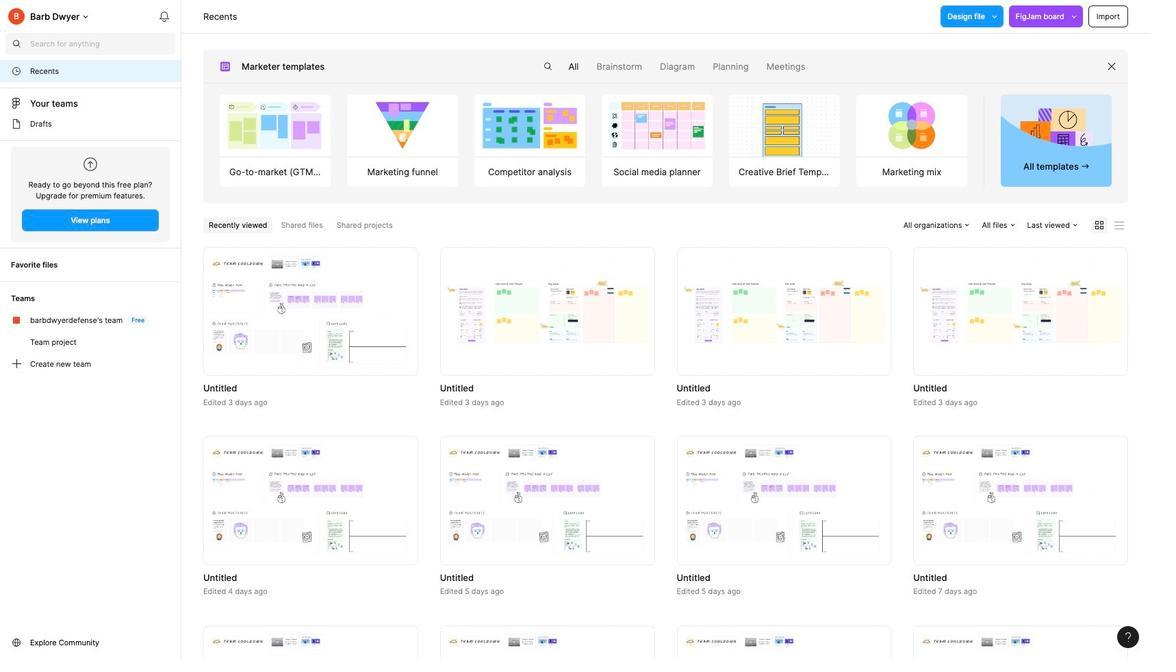 Task type: describe. For each thing, give the bounding box(es) containing it.
see all all templates image
[[1021, 108, 1093, 155]]

social media planner image
[[602, 94, 713, 157]]

bell 32 image
[[153, 5, 175, 27]]

creative brief template image
[[723, 94, 847, 157]]

Search for anything text field
[[30, 38, 175, 49]]

search 32 image
[[5, 33, 27, 55]]

marketing mix image
[[857, 94, 967, 157]]

recent 16 image
[[11, 66, 22, 77]]



Task type: locate. For each thing, give the bounding box(es) containing it.
marketing funnel image
[[347, 94, 458, 157]]

competitor analysis image
[[475, 94, 585, 157]]

community 16 image
[[11, 638, 22, 648]]

search 32 image
[[537, 55, 559, 77]]

page 16 image
[[11, 118, 22, 129]]

go-to-market (gtm) strategy image
[[220, 94, 330, 157]]

file thumbnail image
[[210, 256, 411, 367], [447, 280, 648, 343], [684, 280, 885, 343], [920, 280, 1122, 343], [210, 445, 411, 557], [447, 445, 648, 557], [684, 445, 885, 557], [920, 445, 1122, 557], [210, 634, 411, 659], [447, 634, 648, 659], [684, 634, 885, 659], [920, 634, 1122, 659]]



Task type: vqa. For each thing, say whether or not it's contained in the screenshot.
the Team meeting agenda image
no



